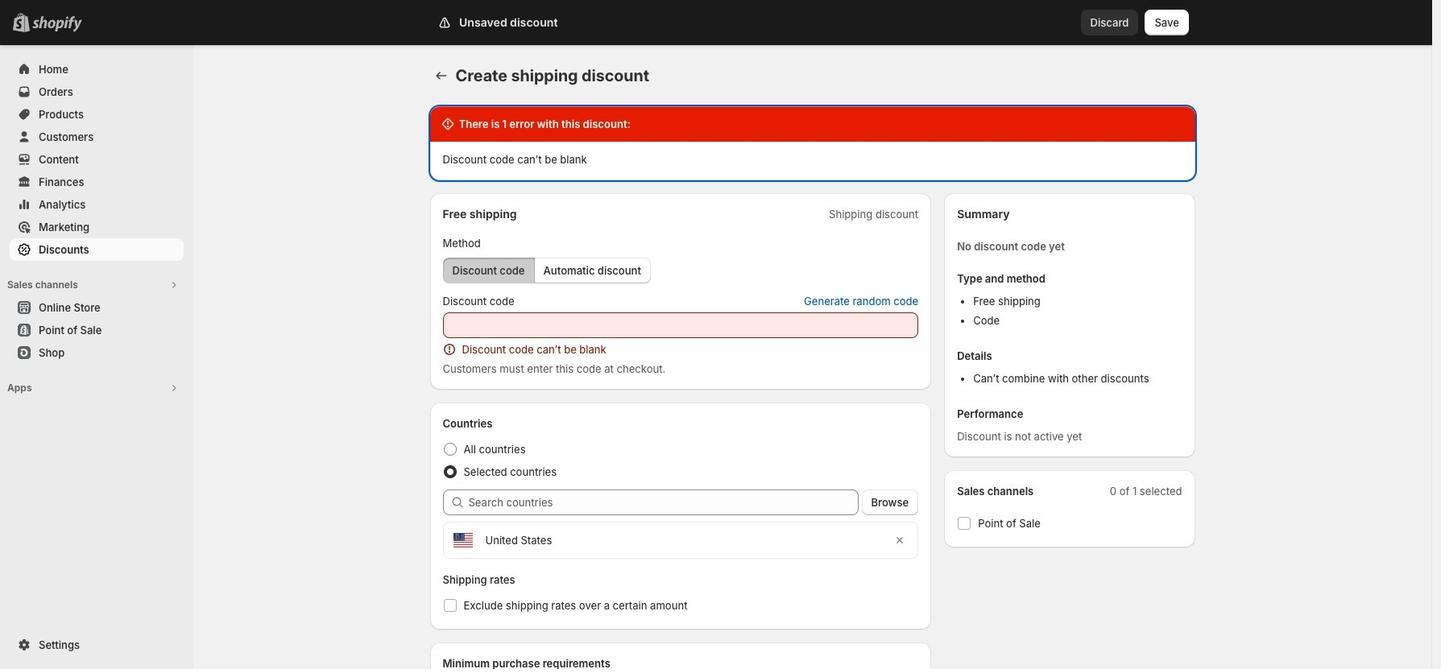 Task type: vqa. For each thing, say whether or not it's contained in the screenshot.
The Search Countries text box
yes



Task type: locate. For each thing, give the bounding box(es) containing it.
None text field
[[443, 313, 918, 338]]

shopify image
[[32, 16, 82, 32]]

Search countries text field
[[468, 490, 858, 516]]



